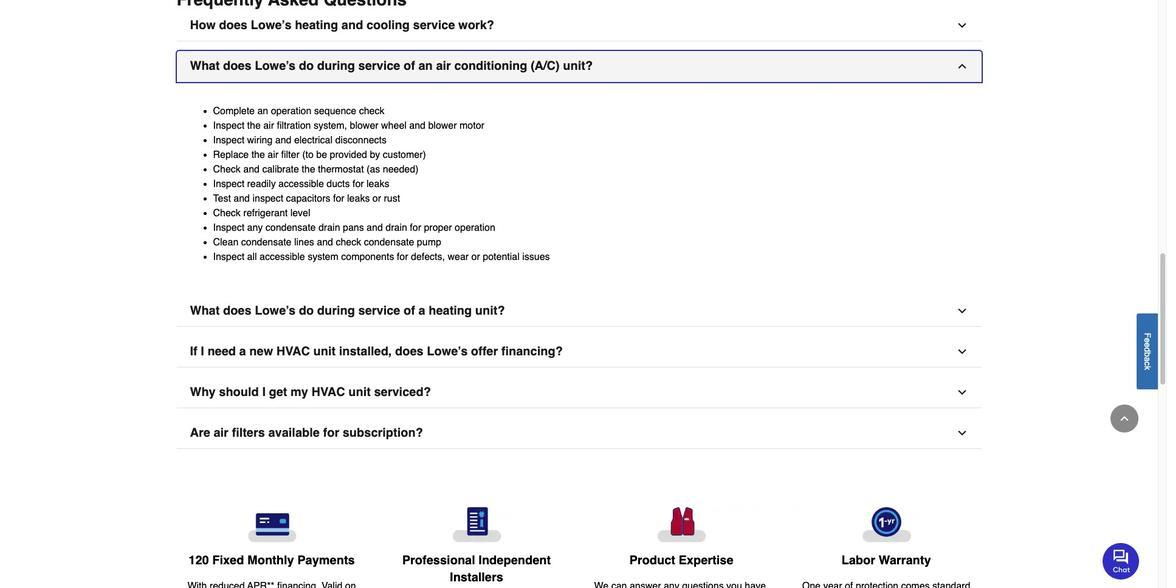 Task type: locate. For each thing, give the bounding box(es) containing it.
1 inspect from the top
[[213, 120, 244, 131]]

chevron up image
[[956, 60, 968, 72], [1119, 413, 1131, 425]]

labor warranty
[[842, 554, 931, 568]]

1 horizontal spatial chevron up image
[[1119, 413, 1131, 425]]

1 horizontal spatial an
[[419, 59, 433, 73]]

of inside button
[[404, 59, 415, 73]]

1 vertical spatial service
[[358, 59, 400, 73]]

1 during from the top
[[317, 59, 355, 73]]

of for a
[[404, 304, 415, 318]]

(a/c)
[[531, 59, 560, 73]]

what does lowe's do during service of a heating unit?
[[190, 304, 505, 318]]

air right are
[[214, 426, 229, 440]]

a inside button
[[1143, 357, 1153, 362]]

2 check from the top
[[213, 208, 241, 219]]

lowe's inside what does lowe's do during service of a heating unit? button
[[255, 304, 296, 318]]

does for what does lowe's do during service of an air conditioning (a/c) unit?
[[223, 59, 251, 73]]

1 vertical spatial an
[[257, 106, 268, 117]]

chevron down image for work?
[[956, 19, 968, 31]]

0 horizontal spatial unit?
[[475, 304, 505, 318]]

1 blower from the left
[[350, 120, 378, 131]]

components
[[341, 252, 394, 262]]

1 vertical spatial do
[[299, 304, 314, 318]]

unit? up offer
[[475, 304, 505, 318]]

fixed
[[212, 554, 244, 568]]

during up installed,
[[317, 304, 355, 318]]

operation
[[271, 106, 311, 117], [455, 222, 495, 233]]

wiring
[[247, 135, 273, 146]]

do for a
[[299, 304, 314, 318]]

of inside button
[[404, 304, 415, 318]]

chevron down image for installed,
[[956, 346, 968, 358]]

0 vertical spatial accessible
[[278, 179, 324, 190]]

does up the need
[[223, 304, 251, 318]]

heating
[[295, 18, 338, 32], [429, 304, 472, 318]]

i left get
[[262, 385, 266, 399]]

scroll to top element
[[1111, 405, 1139, 433]]

replace
[[213, 149, 249, 160]]

service for a
[[358, 304, 400, 318]]

0 horizontal spatial drain
[[319, 222, 340, 233]]

1 horizontal spatial blower
[[428, 120, 457, 131]]

1 vertical spatial of
[[404, 304, 415, 318]]

heating inside button
[[429, 304, 472, 318]]

service inside what does lowe's do during service of a heating unit? button
[[358, 304, 400, 318]]

and right pans
[[367, 222, 383, 233]]

1 vertical spatial heating
[[429, 304, 472, 318]]

for right the available at the bottom
[[323, 426, 339, 440]]

2 chevron down image from the top
[[956, 386, 968, 399]]

0 vertical spatial chevron up image
[[956, 60, 968, 72]]

0 vertical spatial an
[[419, 59, 433, 73]]

filters
[[232, 426, 265, 440]]

0 vertical spatial during
[[317, 59, 355, 73]]

labor
[[842, 554, 875, 568]]

0 horizontal spatial i
[[201, 345, 204, 359]]

2 do from the top
[[299, 304, 314, 318]]

system,
[[314, 120, 347, 131]]

d
[[1143, 347, 1153, 352]]

2 chevron down image from the top
[[956, 346, 968, 358]]

1 vertical spatial chevron down image
[[956, 346, 968, 358]]

check down replace
[[213, 164, 241, 175]]

during for a
[[317, 304, 355, 318]]

a left new
[[239, 345, 246, 359]]

ducts
[[327, 179, 350, 190]]

service up if i need a new hvac unit installed, does lowe's offer financing? on the bottom left of page
[[358, 304, 400, 318]]

0 vertical spatial check
[[213, 164, 241, 175]]

unit left installed,
[[313, 345, 336, 359]]

0 horizontal spatial an
[[257, 106, 268, 117]]

check down pans
[[336, 237, 361, 248]]

blower left motor
[[428, 120, 457, 131]]

1 horizontal spatial a
[[419, 304, 425, 318]]

chevron down image inside the how does lowe's heating and cooling service work? button
[[956, 19, 968, 31]]

0 horizontal spatial chevron up image
[[956, 60, 968, 72]]

operation up wear
[[455, 222, 495, 233]]

1 of from the top
[[404, 59, 415, 73]]

chevron down image inside why should i get my hvac unit serviced? button
[[956, 386, 968, 399]]

professional
[[402, 554, 475, 568]]

or
[[373, 193, 381, 204], [471, 252, 480, 262]]

2 horizontal spatial a
[[1143, 357, 1153, 362]]

1 vertical spatial chevron up image
[[1119, 413, 1131, 425]]

2 of from the top
[[404, 304, 415, 318]]

accessible
[[278, 179, 324, 190], [260, 252, 305, 262]]

1 horizontal spatial unit?
[[563, 59, 593, 73]]

e up "d"
[[1143, 338, 1153, 343]]

1 horizontal spatial drain
[[386, 222, 407, 233]]

k
[[1143, 366, 1153, 370]]

lowe's inside the what does lowe's do during service of an air conditioning (a/c) unit? button
[[255, 59, 296, 73]]

1 vertical spatial unit
[[348, 385, 371, 399]]

(to
[[302, 149, 314, 160]]

inspect up replace
[[213, 135, 244, 146]]

chevron up image inside scroll to top 'element'
[[1119, 413, 1131, 425]]

a lowe's red vest icon. image
[[589, 507, 774, 543]]

what
[[190, 59, 220, 73], [190, 304, 220, 318]]

1 vertical spatial what
[[190, 304, 220, 318]]

1 vertical spatial during
[[317, 304, 355, 318]]

1 chevron down image from the top
[[956, 305, 968, 317]]

air
[[436, 59, 451, 73], [263, 120, 274, 131], [268, 149, 279, 160], [214, 426, 229, 440]]

product
[[629, 554, 675, 568]]

5 inspect from the top
[[213, 252, 244, 262]]

does inside button
[[223, 59, 251, 73]]

1 vertical spatial unit?
[[475, 304, 505, 318]]

1 horizontal spatial hvac
[[312, 385, 345, 399]]

service inside the how does lowe's heating and cooling service work? button
[[413, 18, 455, 32]]

0 vertical spatial chevron down image
[[956, 19, 968, 31]]

complete
[[213, 106, 255, 117]]

do inside button
[[299, 59, 314, 73]]

0 horizontal spatial blower
[[350, 120, 378, 131]]

1 vertical spatial leaks
[[347, 193, 370, 204]]

lowe's
[[251, 18, 292, 32], [255, 59, 296, 73], [255, 304, 296, 318], [427, 345, 468, 359]]

2 blower from the left
[[428, 120, 457, 131]]

service inside the what does lowe's do during service of an air conditioning (a/c) unit? button
[[358, 59, 400, 73]]

and up system
[[317, 237, 333, 248]]

does inside button
[[223, 304, 251, 318]]

condensate down level
[[266, 222, 316, 233]]

or left rust
[[373, 193, 381, 204]]

does up serviced?
[[395, 345, 424, 359]]

inspect up "clean"
[[213, 222, 244, 233]]

0 vertical spatial unit?
[[563, 59, 593, 73]]

0 horizontal spatial operation
[[271, 106, 311, 117]]

a down defects, at left
[[419, 304, 425, 318]]

what inside button
[[190, 304, 220, 318]]

during inside button
[[317, 59, 355, 73]]

0 vertical spatial i
[[201, 345, 204, 359]]

what inside button
[[190, 59, 220, 73]]

service
[[413, 18, 455, 32], [358, 59, 400, 73], [358, 304, 400, 318]]

0 vertical spatial heating
[[295, 18, 338, 32]]

chevron down image inside 'if i need a new hvac unit installed, does lowe's offer financing?' button
[[956, 346, 968, 358]]

check
[[213, 164, 241, 175], [213, 208, 241, 219]]

do
[[299, 59, 314, 73], [299, 304, 314, 318]]

do down system
[[299, 304, 314, 318]]

c
[[1143, 362, 1153, 366]]

drain down rust
[[386, 222, 407, 233]]

0 vertical spatial of
[[404, 59, 415, 73]]

1 what from the top
[[190, 59, 220, 73]]

an inside "complete an operation sequence check inspect the air filtration system, blower wheel and blower motor inspect wiring and electrical disconnects replace the air filter (to be provided by customer) check and calibrate the thermostat (as needed) inspect readily accessible ducts for leaks test and inspect capacitors for leaks or rust check refrigerant level inspect any condensate drain pans and drain for proper operation clean condensate lines and check condensate pump inspect all accessible system components for defects, wear or potential issues"
[[257, 106, 268, 117]]

0 vertical spatial service
[[413, 18, 455, 32]]

0 vertical spatial what
[[190, 59, 220, 73]]

hvac right new
[[276, 345, 310, 359]]

cooling
[[367, 18, 410, 32]]

1 do from the top
[[299, 59, 314, 73]]

electrical
[[294, 135, 333, 146]]

should
[[219, 385, 259, 399]]

of
[[404, 59, 415, 73], [404, 304, 415, 318]]

accessible down lines
[[260, 252, 305, 262]]

available
[[268, 426, 320, 440]]

chevron down image
[[956, 19, 968, 31], [956, 346, 968, 358], [956, 427, 968, 439]]

pans
[[343, 222, 364, 233]]

drain
[[319, 222, 340, 233], [386, 222, 407, 233]]

for up the pump
[[410, 222, 421, 233]]

chevron up image inside the what does lowe's do during service of an air conditioning (a/c) unit? button
[[956, 60, 968, 72]]

0 horizontal spatial a
[[239, 345, 246, 359]]

calibrate
[[262, 164, 299, 175]]

or right wear
[[471, 252, 480, 262]]

1 horizontal spatial unit
[[348, 385, 371, 399]]

unit? right (a/c)
[[563, 59, 593, 73]]

0 horizontal spatial heating
[[295, 18, 338, 32]]

inspect down "clean"
[[213, 252, 244, 262]]

does for what does lowe's do during service of a heating unit?
[[223, 304, 251, 318]]

a up k
[[1143, 357, 1153, 362]]

during
[[317, 59, 355, 73], [317, 304, 355, 318]]

and left the cooling
[[342, 18, 363, 32]]

issues
[[522, 252, 550, 262]]

during for an
[[317, 59, 355, 73]]

lowe's inside the how does lowe's heating and cooling service work? button
[[251, 18, 292, 32]]

inspect down 'complete'
[[213, 120, 244, 131]]

i right the if
[[201, 345, 204, 359]]

air up wiring
[[263, 120, 274, 131]]

3 chevron down image from the top
[[956, 427, 968, 439]]

lowe's for what does lowe's do during service of an air conditioning (a/c) unit?
[[255, 59, 296, 73]]

during down how does lowe's heating and cooling service work?
[[317, 59, 355, 73]]

chevron down image for why should i get my hvac unit serviced?
[[956, 386, 968, 399]]

level
[[290, 208, 310, 219]]

and
[[342, 18, 363, 32], [409, 120, 426, 131], [275, 135, 291, 146], [243, 164, 260, 175], [234, 193, 250, 204], [367, 222, 383, 233], [317, 237, 333, 248]]

installed,
[[339, 345, 392, 359]]

0 vertical spatial chevron down image
[[956, 305, 968, 317]]

0 vertical spatial unit
[[313, 345, 336, 359]]

e up b
[[1143, 343, 1153, 347]]

does right how
[[219, 18, 247, 32]]

1 vertical spatial chevron down image
[[956, 386, 968, 399]]

2 what from the top
[[190, 304, 220, 318]]

refrigerant
[[243, 208, 288, 219]]

of down the cooling
[[404, 59, 415, 73]]

air left the conditioning
[[436, 59, 451, 73]]

the up wiring
[[247, 120, 261, 131]]

does
[[219, 18, 247, 32], [223, 59, 251, 73], [223, 304, 251, 318], [395, 345, 424, 359]]

1 e from the top
[[1143, 338, 1153, 343]]

proper
[[424, 222, 452, 233]]

drain left pans
[[319, 222, 340, 233]]

condensate up components
[[364, 237, 414, 248]]

unit?
[[563, 59, 593, 73], [475, 304, 505, 318]]

1 horizontal spatial i
[[262, 385, 266, 399]]

air inside are air filters available for subscription? button
[[214, 426, 229, 440]]

unit
[[313, 345, 336, 359], [348, 385, 371, 399]]

for
[[353, 179, 364, 190], [333, 193, 344, 204], [410, 222, 421, 233], [397, 252, 408, 262], [323, 426, 339, 440]]

lowe's inside 'if i need a new hvac unit installed, does lowe's offer financing?' button
[[427, 345, 468, 359]]

0 horizontal spatial or
[[373, 193, 381, 204]]

1 chevron down image from the top
[[956, 19, 968, 31]]

professional independent installers
[[402, 554, 551, 585]]

accessible up capacitors at the left of page
[[278, 179, 324, 190]]

0 vertical spatial check
[[359, 106, 384, 117]]

a dark blue background check icon. image
[[384, 507, 569, 543]]

1 vertical spatial check
[[213, 208, 241, 219]]

during inside button
[[317, 304, 355, 318]]

service down the cooling
[[358, 59, 400, 73]]

of up if i need a new hvac unit installed, does lowe's offer financing? on the bottom left of page
[[404, 304, 415, 318]]

blower up disconnects
[[350, 120, 378, 131]]

120 fixed monthly payments
[[189, 554, 355, 568]]

2 vertical spatial service
[[358, 304, 400, 318]]

0 horizontal spatial unit
[[313, 345, 336, 359]]

0 horizontal spatial hvac
[[276, 345, 310, 359]]

check up wheel
[[359, 106, 384, 117]]

1 vertical spatial hvac
[[312, 385, 345, 399]]

1 vertical spatial accessible
[[260, 252, 305, 262]]

condensate
[[266, 222, 316, 233], [241, 237, 291, 248], [364, 237, 414, 248]]

chevron down image
[[956, 305, 968, 317], [956, 386, 968, 399]]

and up the filter
[[275, 135, 291, 146]]

2 vertical spatial chevron down image
[[956, 427, 968, 439]]

does for how does lowe's heating and cooling service work?
[[219, 18, 247, 32]]

inspect
[[213, 120, 244, 131], [213, 135, 244, 146], [213, 179, 244, 190], [213, 222, 244, 233], [213, 252, 244, 262]]

1 vertical spatial i
[[262, 385, 266, 399]]

leaks down ducts on the left top of the page
[[347, 193, 370, 204]]

what down how
[[190, 59, 220, 73]]

lowe's for how does lowe's heating and cooling service work?
[[251, 18, 292, 32]]

lines
[[294, 237, 314, 248]]

1 horizontal spatial operation
[[455, 222, 495, 233]]

rust
[[384, 193, 400, 204]]

leaks
[[367, 179, 389, 190], [347, 193, 370, 204]]

hvac
[[276, 345, 310, 359], [312, 385, 345, 399]]

chevron down image inside what does lowe's do during service of a heating unit? button
[[956, 305, 968, 317]]

unit for serviced?
[[348, 385, 371, 399]]

0 vertical spatial do
[[299, 59, 314, 73]]

0 vertical spatial the
[[247, 120, 261, 131]]

service left work?
[[413, 18, 455, 32]]

any
[[247, 222, 263, 233]]

2 during from the top
[[317, 304, 355, 318]]

0 vertical spatial leaks
[[367, 179, 389, 190]]

unit? inside button
[[475, 304, 505, 318]]

check
[[359, 106, 384, 117], [336, 237, 361, 248]]

unit down installed,
[[348, 385, 371, 399]]

the down (to
[[302, 164, 315, 175]]

i
[[201, 345, 204, 359], [262, 385, 266, 399]]

leaks down (as at the left top of page
[[367, 179, 389, 190]]

inspect
[[253, 193, 283, 204]]

operation up filtration
[[271, 106, 311, 117]]

2 e from the top
[[1143, 343, 1153, 347]]

why
[[190, 385, 216, 399]]

a inside button
[[239, 345, 246, 359]]

0 vertical spatial hvac
[[276, 345, 310, 359]]

the down wiring
[[251, 149, 265, 160]]

do inside button
[[299, 304, 314, 318]]

b
[[1143, 352, 1153, 357]]

and up readily
[[243, 164, 260, 175]]

1 horizontal spatial or
[[471, 252, 480, 262]]

inspect up the test
[[213, 179, 244, 190]]

do down how does lowe's heating and cooling service work?
[[299, 59, 314, 73]]

does up 'complete'
[[223, 59, 251, 73]]

subscription?
[[343, 426, 423, 440]]

hvac right my
[[312, 385, 345, 399]]

e
[[1143, 338, 1153, 343], [1143, 343, 1153, 347]]

do for an
[[299, 59, 314, 73]]

what up the if
[[190, 304, 220, 318]]

check down the test
[[213, 208, 241, 219]]

1 horizontal spatial heating
[[429, 304, 472, 318]]

a inside button
[[419, 304, 425, 318]]



Task type: describe. For each thing, give the bounding box(es) containing it.
condensate down any
[[241, 237, 291, 248]]

payments
[[297, 554, 355, 568]]

for left defects, at left
[[397, 252, 408, 262]]

are air filters available for subscription?
[[190, 426, 423, 440]]

0 vertical spatial or
[[373, 193, 381, 204]]

complete an operation sequence check inspect the air filtration system, blower wheel and blower motor inspect wiring and electrical disconnects replace the air filter (to be provided by customer) check and calibrate the thermostat (as needed) inspect readily accessible ducts for leaks test and inspect capacitors for leaks or rust check refrigerant level inspect any condensate drain pans and drain for proper operation clean condensate lines and check condensate pump inspect all accessible system components for defects, wear or potential issues
[[213, 106, 550, 262]]

filtration
[[277, 120, 311, 131]]

customer)
[[383, 149, 426, 160]]

chevron down image for what does lowe's do during service of a heating unit?
[[956, 305, 968, 317]]

expertise
[[679, 554, 734, 568]]

system
[[308, 252, 338, 262]]

of for an
[[404, 59, 415, 73]]

and right wheel
[[409, 120, 426, 131]]

chevron down image inside are air filters available for subscription? button
[[956, 427, 968, 439]]

if i need a new hvac unit installed, does lowe's offer financing?
[[190, 345, 563, 359]]

work?
[[458, 18, 494, 32]]

an inside button
[[419, 59, 433, 73]]

2 vertical spatial the
[[302, 164, 315, 175]]

2 drain from the left
[[386, 222, 407, 233]]

filter
[[281, 149, 300, 160]]

if
[[190, 345, 197, 359]]

a blue 1-year labor warranty icon. image
[[794, 507, 979, 543]]

f e e d b a c k button
[[1137, 313, 1158, 389]]

air inside the what does lowe's do during service of an air conditioning (a/c) unit? button
[[436, 59, 451, 73]]

serviced?
[[374, 385, 431, 399]]

1 drain from the left
[[319, 222, 340, 233]]

motor
[[460, 120, 484, 131]]

provided
[[330, 149, 367, 160]]

lowe's for what does lowe's do during service of a heating unit?
[[255, 304, 296, 318]]

are
[[190, 426, 210, 440]]

hvac for new
[[276, 345, 310, 359]]

how does lowe's heating and cooling service work?
[[190, 18, 494, 32]]

and inside button
[[342, 18, 363, 32]]

120
[[189, 554, 209, 568]]

1 check from the top
[[213, 164, 241, 175]]

new
[[249, 345, 273, 359]]

2 inspect from the top
[[213, 135, 244, 146]]

wheel
[[381, 120, 407, 131]]

1 vertical spatial check
[[336, 237, 361, 248]]

monthly
[[247, 554, 294, 568]]

4 inspect from the top
[[213, 222, 244, 233]]

get
[[269, 385, 287, 399]]

potential
[[483, 252, 520, 262]]

what does lowe's do during service of an air conditioning (a/c) unit? button
[[177, 51, 981, 82]]

all
[[247, 252, 257, 262]]

f
[[1143, 333, 1153, 338]]

if i need a new hvac unit installed, does lowe's offer financing? button
[[177, 337, 981, 368]]

and right the test
[[234, 193, 250, 204]]

pump
[[417, 237, 441, 248]]

installers
[[450, 571, 503, 585]]

a dark blue credit card icon. image
[[179, 507, 364, 543]]

what does lowe's do during service of a heating unit? button
[[177, 296, 981, 327]]

financing?
[[501, 345, 563, 359]]

conditioning
[[454, 59, 527, 73]]

service for an
[[358, 59, 400, 73]]

heating inside button
[[295, 18, 338, 32]]

for down ducts on the left top of the page
[[333, 193, 344, 204]]

hvac for my
[[312, 385, 345, 399]]

product expertise
[[629, 554, 734, 568]]

0 vertical spatial operation
[[271, 106, 311, 117]]

my
[[291, 385, 308, 399]]

unit for installed,
[[313, 345, 336, 359]]

unit? inside button
[[563, 59, 593, 73]]

offer
[[471, 345, 498, 359]]

sequence
[[314, 106, 356, 117]]

f e e d b a c k
[[1143, 333, 1153, 370]]

disconnects
[[335, 135, 387, 146]]

3 inspect from the top
[[213, 179, 244, 190]]

how
[[190, 18, 216, 32]]

thermostat
[[318, 164, 364, 175]]

why should i get my hvac unit serviced?
[[190, 385, 431, 399]]

needed)
[[383, 164, 419, 175]]

by
[[370, 149, 380, 160]]

capacitors
[[286, 193, 330, 204]]

be
[[316, 149, 327, 160]]

what does lowe's do during service of an air conditioning (a/c) unit?
[[190, 59, 593, 73]]

(as
[[367, 164, 380, 175]]

for inside are air filters available for subscription? button
[[323, 426, 339, 440]]

1 vertical spatial operation
[[455, 222, 495, 233]]

test
[[213, 193, 231, 204]]

defects,
[[411, 252, 445, 262]]

need
[[208, 345, 236, 359]]

how does lowe's heating and cooling service work? button
[[177, 10, 981, 41]]

1 vertical spatial or
[[471, 252, 480, 262]]

1 vertical spatial the
[[251, 149, 265, 160]]

are air filters available for subscription? button
[[177, 418, 981, 449]]

for right ducts on the left top of the page
[[353, 179, 364, 190]]

what for what does lowe's do during service of a heating unit?
[[190, 304, 220, 318]]

warranty
[[879, 554, 931, 568]]

independent
[[479, 554, 551, 568]]

what for what does lowe's do during service of an air conditioning (a/c) unit?
[[190, 59, 220, 73]]

readily
[[247, 179, 276, 190]]

clean
[[213, 237, 238, 248]]

why should i get my hvac unit serviced? button
[[177, 377, 981, 408]]

wear
[[448, 252, 469, 262]]

air up the calibrate
[[268, 149, 279, 160]]

chat invite button image
[[1103, 543, 1140, 580]]



Task type: vqa. For each thing, say whether or not it's contained in the screenshot.
second blower
yes



